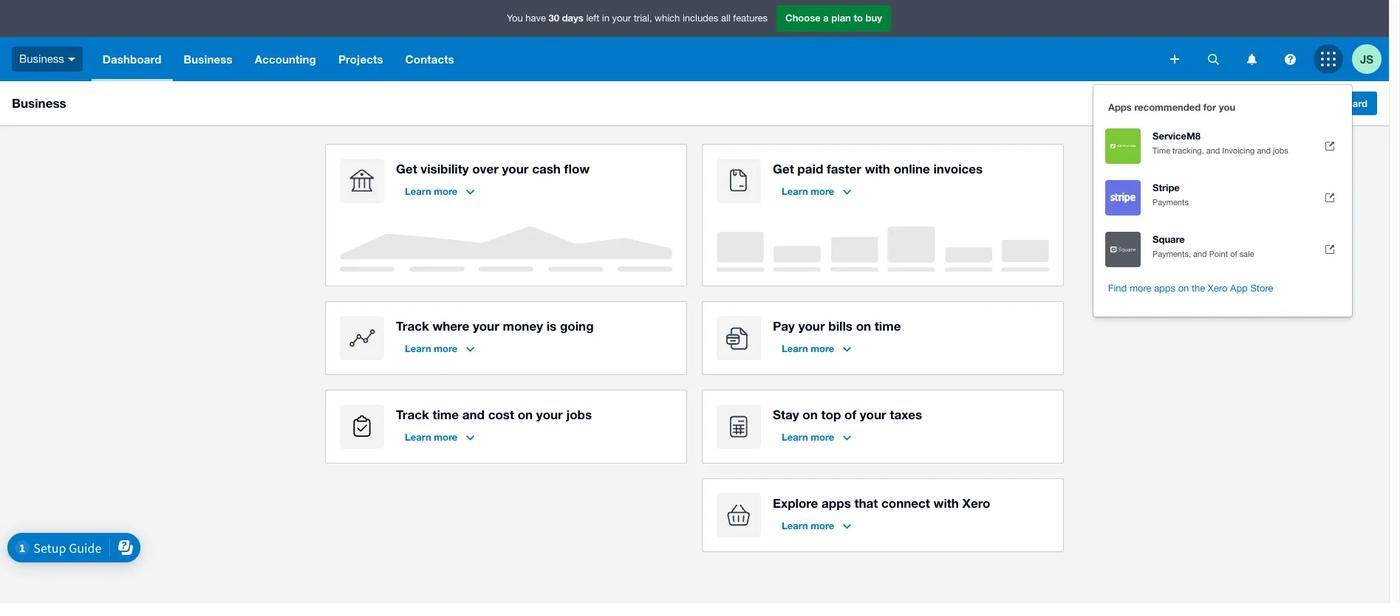 Task type: describe. For each thing, give the bounding box(es) containing it.
invoices
[[934, 161, 983, 177]]

invoices icon image
[[717, 159, 761, 203]]

stay
[[773, 407, 799, 423]]

dashboard
[[103, 52, 161, 66]]

edit
[[1298, 98, 1316, 109]]

and left cost
[[462, 407, 485, 423]]

learn more for visibility
[[405, 185, 458, 197]]

apps recommended for you
[[1108, 101, 1236, 113]]

svg image left js
[[1321, 52, 1336, 67]]

features
[[733, 13, 768, 24]]

svg image up the for at the right top of the page
[[1208, 54, 1219, 65]]

and inside square payments, and point of sale
[[1193, 250, 1207, 259]]

includes
[[683, 13, 718, 24]]

you
[[1219, 101, 1236, 113]]

group containing apps recommended for you
[[1094, 85, 1352, 317]]

more for explore apps that connect with xero
[[811, 520, 834, 532]]

get for get visibility over your cash flow
[[396, 161, 417, 177]]

accounting
[[255, 52, 316, 66]]

projects
[[338, 52, 383, 66]]

find more apps on the xero app store link
[[1094, 276, 1352, 302]]

you
[[507, 13, 523, 24]]

jobs for servicem8 time tracking, and invoicing and jobs
[[1273, 146, 1289, 155]]

banking icon image
[[340, 159, 384, 203]]

svg image inside business popup button
[[68, 57, 75, 61]]

explore
[[773, 496, 818, 511]]

on left "top"
[[803, 407, 818, 423]]

bills icon image
[[717, 316, 761, 361]]

get paid faster with online invoices
[[773, 161, 983, 177]]

more for stay on top of your taxes
[[811, 432, 834, 443]]

learn more button for apps
[[773, 514, 860, 538]]

apps inside find more apps on the xero app store link
[[1154, 283, 1176, 294]]

0 horizontal spatial apps
[[822, 496, 851, 511]]

jobs for track time and cost on your jobs
[[566, 407, 592, 423]]

trial,
[[634, 13, 652, 24]]

add-ons icon image
[[717, 494, 761, 538]]

dashboard link
[[92, 37, 173, 81]]

taxes
[[890, 407, 922, 423]]

learn more for on
[[782, 432, 834, 443]]

track money icon image
[[340, 316, 384, 361]]

projects icon image
[[340, 405, 384, 449]]

store
[[1251, 283, 1274, 294]]

1 vertical spatial time
[[433, 407, 459, 423]]

learn for where
[[405, 343, 431, 355]]

learn for visibility
[[405, 185, 431, 197]]

square
[[1153, 233, 1185, 245]]

banner containing js
[[0, 0, 1389, 317]]

explore apps that connect with xero
[[773, 496, 990, 511]]

days
[[562, 12, 584, 24]]

learn more button for your
[[773, 337, 860, 361]]

more for track time and cost on your jobs
[[434, 432, 458, 443]]

1 horizontal spatial with
[[934, 496, 959, 511]]

learn more for your
[[782, 343, 834, 355]]

connect
[[882, 496, 930, 511]]

30
[[549, 12, 559, 24]]

your right where
[[473, 318, 499, 334]]

payments
[[1153, 198, 1189, 207]]

get visibility over your cash flow
[[396, 161, 590, 177]]

which
[[655, 13, 680, 24]]

0 horizontal spatial with
[[865, 161, 890, 177]]

find
[[1108, 283, 1127, 294]]

learn for paid
[[782, 185, 808, 197]]

cost
[[488, 407, 514, 423]]

your inside you have 30 days left in your trial, which includes all features
[[612, 13, 631, 24]]

servicem8
[[1153, 130, 1201, 142]]

payments,
[[1153, 250, 1191, 259]]

learn more button for where
[[396, 337, 483, 361]]

the
[[1192, 283, 1205, 294]]

that
[[855, 496, 878, 511]]

learn more button for time
[[396, 426, 483, 449]]

learn more for where
[[405, 343, 458, 355]]

of inside square payments, and point of sale
[[1230, 250, 1237, 259]]

faster
[[827, 161, 862, 177]]

svg image up apps recommended for you
[[1170, 55, 1179, 64]]

visibility
[[421, 161, 469, 177]]

get for get paid faster with online invoices
[[773, 161, 794, 177]]

learn for apps
[[782, 520, 808, 532]]

banking preview line graph image
[[340, 227, 672, 272]]

track time and cost on your jobs
[[396, 407, 592, 423]]

over
[[472, 161, 499, 177]]

learn more button for paid
[[773, 180, 860, 203]]

track where your money is going
[[396, 318, 594, 334]]



Task type: locate. For each thing, give the bounding box(es) containing it.
1 get from the left
[[396, 161, 417, 177]]

more for pay your bills on time
[[811, 343, 834, 355]]

on right bills
[[856, 318, 871, 334]]

learn more button down visibility at the top left
[[396, 180, 483, 203]]

learn more button down where
[[396, 337, 483, 361]]

your right in
[[612, 13, 631, 24]]

sale
[[1240, 250, 1254, 259]]

business
[[19, 52, 64, 65], [184, 52, 233, 66], [12, 95, 66, 111]]

learn more down stay
[[782, 432, 834, 443]]

0 horizontal spatial xero
[[962, 496, 990, 511]]

svg image
[[1247, 54, 1257, 65], [68, 57, 75, 61]]

1 vertical spatial jobs
[[566, 407, 592, 423]]

learn more for time
[[405, 432, 458, 443]]

1 vertical spatial xero
[[962, 496, 990, 511]]

svg image up edit dashboard button
[[1285, 54, 1296, 65]]

0 horizontal spatial time
[[433, 407, 459, 423]]

0 vertical spatial of
[[1230, 250, 1237, 259]]

2 get from the left
[[773, 161, 794, 177]]

0 vertical spatial with
[[865, 161, 890, 177]]

1 track from the top
[[396, 318, 429, 334]]

bills
[[829, 318, 853, 334]]

xero for the
[[1208, 283, 1228, 294]]

taxes icon image
[[717, 405, 761, 449]]

learn more down track time and cost on your jobs
[[405, 432, 458, 443]]

learn down pay on the right bottom of the page
[[782, 343, 808, 355]]

0 vertical spatial jobs
[[1273, 146, 1289, 155]]

learn more for paid
[[782, 185, 834, 197]]

1 horizontal spatial xero
[[1208, 283, 1228, 294]]

learn for your
[[782, 343, 808, 355]]

find more apps on the xero app store
[[1108, 283, 1274, 294]]

for
[[1204, 101, 1216, 113]]

xero
[[1208, 283, 1228, 294], [962, 496, 990, 511]]

and left point
[[1193, 250, 1207, 259]]

0 vertical spatial xero
[[1208, 283, 1228, 294]]

where
[[433, 318, 469, 334]]

with
[[865, 161, 890, 177], [934, 496, 959, 511]]

1 horizontal spatial svg image
[[1247, 54, 1257, 65]]

more down pay your bills on time
[[811, 343, 834, 355]]

1 vertical spatial of
[[845, 407, 856, 423]]

of left sale on the right top of page
[[1230, 250, 1237, 259]]

learn more button for visibility
[[396, 180, 483, 203]]

time
[[1153, 146, 1170, 155]]

more down track time and cost on your jobs
[[434, 432, 458, 443]]

money
[[503, 318, 543, 334]]

invoicing
[[1222, 146, 1255, 155]]

left
[[586, 13, 599, 24]]

all
[[721, 13, 731, 24]]

is
[[547, 318, 557, 334]]

apps
[[1108, 101, 1132, 113]]

contacts button
[[394, 37, 465, 81]]

learn down explore
[[782, 520, 808, 532]]

1 horizontal spatial get
[[773, 161, 794, 177]]

accounting button
[[244, 37, 327, 81]]

stay on top of your taxes
[[773, 407, 922, 423]]

stripe payments
[[1153, 182, 1189, 207]]

xero for with
[[962, 496, 990, 511]]

of right "top"
[[845, 407, 856, 423]]

learn more button for on
[[773, 426, 860, 449]]

svg image
[[1321, 52, 1336, 67], [1208, 54, 1219, 65], [1285, 54, 1296, 65], [1170, 55, 1179, 64]]

your right over
[[502, 161, 529, 177]]

get
[[396, 161, 417, 177], [773, 161, 794, 177]]

0 vertical spatial track
[[396, 318, 429, 334]]

track for track where your money is going
[[396, 318, 429, 334]]

0 horizontal spatial get
[[396, 161, 417, 177]]

stripe
[[1153, 182, 1180, 194]]

2 track from the top
[[396, 407, 429, 423]]

navigation
[[92, 37, 1160, 81]]

your left the taxes
[[860, 407, 886, 423]]

going
[[560, 318, 594, 334]]

on left the
[[1178, 283, 1189, 294]]

more down paid
[[811, 185, 834, 197]]

more
[[434, 185, 458, 197], [811, 185, 834, 197], [1130, 283, 1152, 294], [434, 343, 458, 355], [811, 343, 834, 355], [434, 432, 458, 443], [811, 432, 834, 443], [811, 520, 834, 532]]

learn down visibility at the top left
[[405, 185, 431, 197]]

learn down paid
[[782, 185, 808, 197]]

learn down stay
[[782, 432, 808, 443]]

dashboard
[[1319, 98, 1368, 109]]

and
[[1206, 146, 1220, 155], [1257, 146, 1271, 155], [1193, 250, 1207, 259], [462, 407, 485, 423]]

0 vertical spatial time
[[875, 318, 901, 334]]

1 horizontal spatial apps
[[1154, 283, 1176, 294]]

more down visibility at the top left
[[434, 185, 458, 197]]

online
[[894, 161, 930, 177]]

apps left the
[[1154, 283, 1176, 294]]

app recommendations element
[[1094, 120, 1352, 276]]

pay your bills on time
[[773, 318, 901, 334]]

0 horizontal spatial svg image
[[68, 57, 75, 61]]

jobs inside servicem8 time tracking, and invoicing and jobs
[[1273, 146, 1289, 155]]

0 vertical spatial apps
[[1154, 283, 1176, 294]]

with right faster
[[865, 161, 890, 177]]

track right projects icon
[[396, 407, 429, 423]]

flow
[[564, 161, 590, 177]]

buy
[[866, 12, 882, 24]]

tracking,
[[1173, 146, 1204, 155]]

app
[[1230, 283, 1248, 294]]

learn more button down paid
[[773, 180, 860, 203]]

recommended
[[1135, 101, 1201, 113]]

business inside popup button
[[19, 52, 64, 65]]

xero right the
[[1208, 283, 1228, 294]]

xero right the connect
[[962, 496, 990, 511]]

learn more button down explore
[[773, 514, 860, 538]]

learn more button down track time and cost on your jobs
[[396, 426, 483, 449]]

on right cost
[[518, 407, 533, 423]]

learn more down paid
[[782, 185, 834, 197]]

plan
[[832, 12, 851, 24]]

learn more for apps
[[782, 520, 834, 532]]

choose a plan to buy
[[785, 12, 882, 24]]

business inside dropdown button
[[184, 52, 233, 66]]

learn more down explore
[[782, 520, 834, 532]]

track left where
[[396, 318, 429, 334]]

more for get paid faster with online invoices
[[811, 185, 834, 197]]

js
[[1360, 52, 1374, 65]]

projects button
[[327, 37, 394, 81]]

servicem8 time tracking, and invoicing and jobs
[[1153, 130, 1289, 155]]

learn more down pay on the right bottom of the page
[[782, 343, 834, 355]]

choose
[[785, 12, 821, 24]]

learn more down where
[[405, 343, 458, 355]]

time
[[875, 318, 901, 334], [433, 407, 459, 423]]

time left cost
[[433, 407, 459, 423]]

learn more
[[405, 185, 458, 197], [782, 185, 834, 197], [405, 343, 458, 355], [782, 343, 834, 355], [405, 432, 458, 443], [782, 432, 834, 443], [782, 520, 834, 532]]

edit dashboard button
[[1289, 92, 1377, 115]]

1 horizontal spatial time
[[875, 318, 901, 334]]

to
[[854, 12, 863, 24]]

1 horizontal spatial jobs
[[1273, 146, 1289, 155]]

business button
[[0, 37, 92, 81]]

learn right track money icon
[[405, 343, 431, 355]]

contacts
[[405, 52, 454, 66]]

business button
[[173, 37, 244, 81]]

more down explore
[[811, 520, 834, 532]]

of
[[1230, 250, 1237, 259], [845, 407, 856, 423]]

top
[[821, 407, 841, 423]]

you have 30 days left in your trial, which includes all features
[[507, 12, 768, 24]]

on inside find more apps on the xero app store link
[[1178, 283, 1189, 294]]

learn more button down pay your bills on time
[[773, 337, 860, 361]]

pay
[[773, 318, 795, 334]]

with right the connect
[[934, 496, 959, 511]]

in
[[602, 13, 610, 24]]

paid
[[798, 161, 823, 177]]

banner
[[0, 0, 1389, 317]]

invoices preview bar graph image
[[717, 227, 1049, 272]]

more for get visibility over your cash flow
[[434, 185, 458, 197]]

your right cost
[[536, 407, 563, 423]]

a
[[823, 12, 829, 24]]

more inside group
[[1130, 283, 1152, 294]]

and right the tracking,
[[1206, 146, 1220, 155]]

1 horizontal spatial of
[[1230, 250, 1237, 259]]

0 horizontal spatial jobs
[[566, 407, 592, 423]]

learn more down visibility at the top left
[[405, 185, 458, 197]]

learn
[[405, 185, 431, 197], [782, 185, 808, 197], [405, 343, 431, 355], [782, 343, 808, 355], [405, 432, 431, 443], [782, 432, 808, 443], [782, 520, 808, 532]]

your right pay on the right bottom of the page
[[799, 318, 825, 334]]

point
[[1209, 250, 1228, 259]]

learn more button
[[396, 180, 483, 203], [773, 180, 860, 203], [396, 337, 483, 361], [773, 337, 860, 361], [396, 426, 483, 449], [773, 426, 860, 449], [773, 514, 860, 538]]

have
[[526, 13, 546, 24]]

0 horizontal spatial of
[[845, 407, 856, 423]]

apps
[[1154, 283, 1176, 294], [822, 496, 851, 511]]

more for track where your money is going
[[434, 343, 458, 355]]

more down "top"
[[811, 432, 834, 443]]

get left paid
[[773, 161, 794, 177]]

square payments, and point of sale
[[1153, 233, 1254, 259]]

1 vertical spatial track
[[396, 407, 429, 423]]

track for track time and cost on your jobs
[[396, 407, 429, 423]]

your
[[612, 13, 631, 24], [502, 161, 529, 177], [473, 318, 499, 334], [799, 318, 825, 334], [536, 407, 563, 423], [860, 407, 886, 423]]

learn right projects icon
[[405, 432, 431, 443]]

get left visibility at the top left
[[396, 161, 417, 177]]

xero inside group
[[1208, 283, 1228, 294]]

track
[[396, 318, 429, 334], [396, 407, 429, 423]]

1 vertical spatial apps
[[822, 496, 851, 511]]

edit dashboard
[[1298, 98, 1368, 109]]

on
[[1178, 283, 1189, 294], [856, 318, 871, 334], [518, 407, 533, 423], [803, 407, 818, 423]]

js button
[[1352, 37, 1389, 81]]

learn for time
[[405, 432, 431, 443]]

1 vertical spatial with
[[934, 496, 959, 511]]

learn more button down "top"
[[773, 426, 860, 449]]

cash
[[532, 161, 561, 177]]

more down where
[[434, 343, 458, 355]]

time right bills
[[875, 318, 901, 334]]

jobs
[[1273, 146, 1289, 155], [566, 407, 592, 423]]

group
[[1094, 85, 1352, 317]]

and right the invoicing
[[1257, 146, 1271, 155]]

navigation containing dashboard
[[92, 37, 1160, 81]]

apps left "that"
[[822, 496, 851, 511]]

learn for on
[[782, 432, 808, 443]]

more right find
[[1130, 283, 1152, 294]]



Task type: vqa. For each thing, say whether or not it's contained in the screenshot.
the top Draft
no



